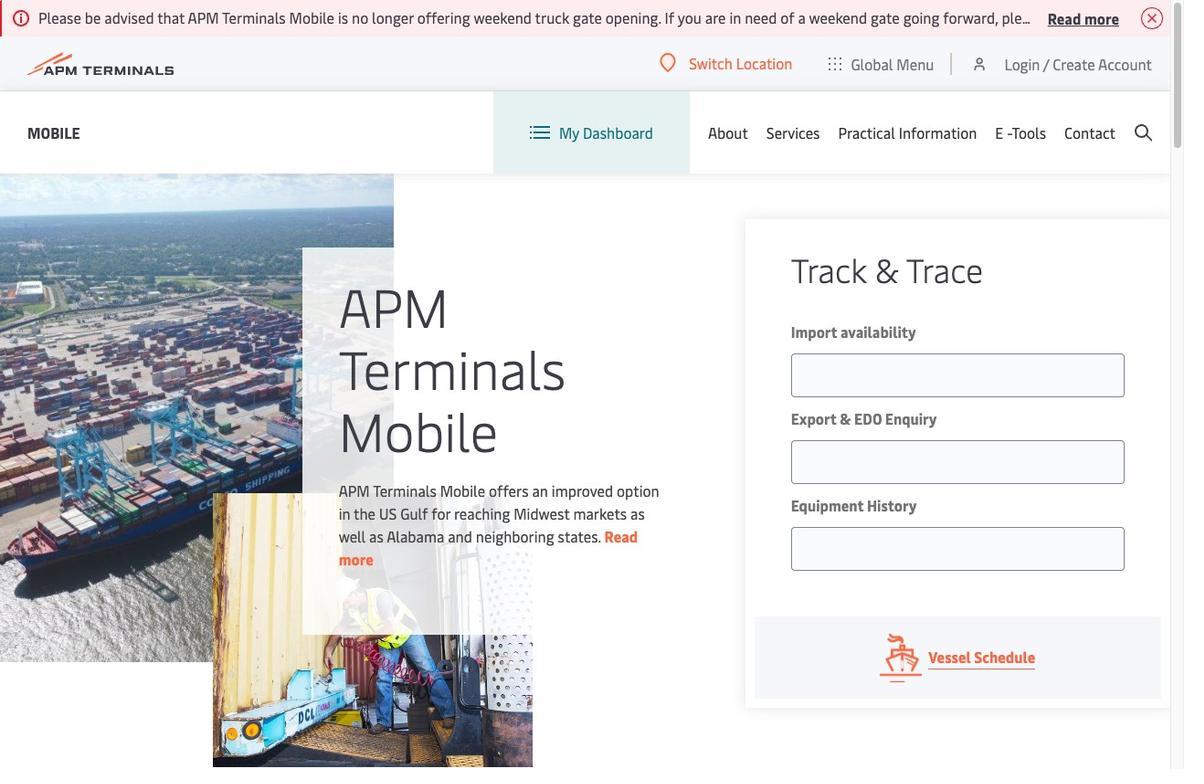 Task type: locate. For each thing, give the bounding box(es) containing it.
& for trace
[[875, 247, 899, 291]]

in left the
[[339, 503, 350, 523]]

my dashboard
[[559, 122, 653, 143]]

1 horizontal spatial as
[[630, 503, 645, 523]]

services
[[766, 122, 820, 143]]

export & edo enquiry
[[791, 408, 937, 429]]

0 horizontal spatial in
[[339, 503, 350, 523]]

services button
[[766, 91, 820, 174]]

read more button
[[1048, 6, 1119, 29]]

0 vertical spatial read
[[1048, 8, 1081, 28]]

as down the option
[[630, 503, 645, 523]]

read
[[1048, 8, 1081, 28], [604, 526, 638, 546]]

0 horizontal spatial read
[[604, 526, 638, 546]]

more right email
[[1084, 8, 1119, 28]]

contact button
[[1064, 91, 1116, 174]]

2 gate from the left
[[871, 7, 900, 27]]

2 vertical spatial apm
[[339, 480, 370, 500]]

states.
[[558, 526, 601, 546]]

0 vertical spatial more
[[1084, 8, 1119, 28]]

e -tools button
[[995, 91, 1046, 174]]

0 horizontal spatial gate
[[573, 7, 602, 27]]

apm inside apm terminals mobile offers an improved option in the us gulf for reaching midwest markets as well as alabama and neighboring states.
[[339, 480, 370, 500]]

1 vertical spatial more
[[339, 549, 373, 569]]

schedule
[[974, 647, 1035, 667]]

1 horizontal spatial more
[[1084, 8, 1119, 28]]

1 vertical spatial read more
[[339, 526, 638, 569]]

0 vertical spatial read more
[[1048, 8, 1119, 28]]

offers
[[489, 480, 529, 500]]

0 horizontal spatial weekend
[[474, 7, 532, 27]]

equipment history
[[791, 495, 917, 515]]

alabama
[[387, 526, 444, 546]]

read more link
[[339, 526, 638, 569]]

trace
[[906, 247, 983, 291]]

read down markets on the bottom
[[604, 526, 638, 546]]

weekend left truck
[[474, 7, 532, 27]]

more inside button
[[1084, 8, 1119, 28]]

mobile inside apm terminals mobile
[[339, 393, 498, 466]]

advised
[[104, 7, 154, 27]]

gate
[[573, 7, 602, 27], [871, 7, 900, 27]]

login / create account link
[[971, 37, 1152, 90]]

-
[[1007, 122, 1012, 143]]

please
[[38, 7, 81, 27]]

read more for read more button
[[1048, 8, 1119, 28]]

gate left 'going'
[[871, 7, 900, 27]]

forward,
[[943, 7, 998, 27]]

read more down reaching
[[339, 526, 638, 569]]

1 vertical spatial as
[[369, 526, 384, 546]]

apm inside apm terminals mobile
[[339, 269, 449, 341]]

1 vertical spatial &
[[840, 408, 851, 429]]

apm
[[188, 7, 219, 27], [339, 269, 449, 341], [339, 480, 370, 500]]

read for read more button
[[1048, 8, 1081, 28]]

well
[[339, 526, 366, 546]]

for
[[431, 503, 450, 523]]

read more
[[1048, 8, 1119, 28], [339, 526, 638, 569]]

1 horizontal spatial &
[[875, 247, 899, 291]]

0 vertical spatial in
[[729, 7, 741, 27]]

& left the edo
[[840, 408, 851, 429]]

global menu
[[851, 53, 934, 74]]

0 vertical spatial apm
[[188, 7, 219, 27]]

1 horizontal spatial weekend
[[809, 7, 867, 27]]

dashboard
[[583, 122, 653, 143]]

history
[[867, 495, 917, 515]]

read inside button
[[1048, 8, 1081, 28]]

an
[[532, 480, 548, 500]]

mobile secondary image
[[213, 493, 532, 767]]

read right please
[[1048, 8, 1081, 28]]

need
[[745, 7, 777, 27]]

of
[[780, 7, 795, 27]]

opening.
[[606, 7, 661, 27]]

apm terminals mobile offers an improved option in the us gulf for reaching midwest markets as well as alabama and neighboring states.
[[339, 480, 659, 546]]

about button
[[708, 91, 748, 174]]

0 horizontal spatial &
[[840, 408, 851, 429]]

global menu button
[[811, 36, 952, 91]]

weekend right a
[[809, 7, 867, 27]]

apm terminals mobile
[[339, 269, 566, 466]]

neighboring
[[476, 526, 554, 546]]

gate right truck
[[573, 7, 602, 27]]

2 vertical spatial terminals
[[373, 480, 437, 500]]

0 horizontal spatial more
[[339, 549, 373, 569]]

you
[[678, 7, 702, 27]]

1 vertical spatial terminals
[[339, 331, 566, 403]]

&
[[875, 247, 899, 291], [840, 408, 851, 429]]

read more up login / create account
[[1048, 8, 1119, 28]]

terminals for apm terminals mobile
[[339, 331, 566, 403]]

account
[[1098, 53, 1152, 74]]

1 vertical spatial apm
[[339, 269, 449, 341]]

apm for apm terminals mobile offers an improved option in the us gulf for reaching midwest markets as well as alabama and neighboring states.
[[339, 480, 370, 500]]

e
[[995, 122, 1003, 143]]

as
[[630, 503, 645, 523], [369, 526, 384, 546]]

import availability
[[791, 322, 916, 342]]

0 vertical spatial as
[[630, 503, 645, 523]]

vessel schedule link
[[754, 617, 1161, 699]]

in right are
[[729, 7, 741, 27]]

more down well at the bottom left of page
[[339, 549, 373, 569]]

1 vertical spatial in
[[339, 503, 350, 523]]

1 vertical spatial read
[[604, 526, 638, 546]]

more
[[1084, 8, 1119, 28], [339, 549, 373, 569]]

0 horizontal spatial read more
[[339, 526, 638, 569]]

if
[[665, 7, 674, 27]]

a
[[798, 7, 806, 27]]

about
[[708, 122, 748, 143]]

1 gate from the left
[[573, 7, 602, 27]]

e -tools
[[995, 122, 1046, 143]]

terminals
[[222, 7, 286, 27], [339, 331, 566, 403], [373, 480, 437, 500]]

1 horizontal spatial read
[[1048, 8, 1081, 28]]

switch location button
[[660, 53, 792, 73]]

in
[[729, 7, 741, 27], [339, 503, 350, 523]]

my
[[559, 122, 579, 143]]

1 horizontal spatial read more
[[1048, 8, 1119, 28]]

0 vertical spatial &
[[875, 247, 899, 291]]

1 horizontal spatial gate
[[871, 7, 900, 27]]

availability
[[841, 322, 916, 342]]

& left trace at the right
[[875, 247, 899, 291]]

terminals inside apm terminals mobile offers an improved option in the us gulf for reaching midwest markets as well as alabama and neighboring states.
[[373, 480, 437, 500]]

login / create account
[[1004, 53, 1152, 74]]

improved
[[552, 480, 613, 500]]

weekend
[[474, 7, 532, 27], [809, 7, 867, 27]]

mobile link
[[27, 121, 80, 144]]

1 horizontal spatial in
[[729, 7, 741, 27]]

mobile
[[289, 7, 334, 27], [27, 122, 80, 142], [339, 393, 498, 466], [440, 480, 485, 500]]

as right well at the bottom left of page
[[369, 526, 384, 546]]

switch
[[689, 53, 733, 73]]

read more for read more link at the bottom of the page
[[339, 526, 638, 569]]

please be advised that apm terminals mobile is no longer offering weekend truck gate opening. if you are in need of a weekend gate going forward, please email
[[38, 7, 1087, 27]]

0 horizontal spatial as
[[369, 526, 384, 546]]

more for read more link at the bottom of the page
[[339, 549, 373, 569]]



Task type: vqa. For each thing, say whether or not it's contained in the screenshot.
for
yes



Task type: describe. For each thing, give the bounding box(es) containing it.
going
[[903, 7, 940, 27]]

are
[[705, 7, 726, 27]]

offering
[[417, 7, 470, 27]]

& for edo
[[840, 408, 851, 429]]

practical
[[838, 122, 895, 143]]

edo
[[854, 408, 882, 429]]

contact
[[1064, 122, 1116, 143]]

and
[[448, 526, 472, 546]]

xin da yang zhou  docked at apm terminals mobile image
[[0, 174, 393, 662]]

that
[[157, 7, 185, 27]]

terminals for apm terminals mobile offers an improved option in the us gulf for reaching midwest markets as well as alabama and neighboring states.
[[373, 480, 437, 500]]

2 weekend from the left
[[809, 7, 867, 27]]

equipment
[[791, 495, 864, 515]]

read for read more link at the bottom of the page
[[604, 526, 638, 546]]

close alert image
[[1141, 7, 1163, 29]]

option
[[617, 480, 659, 500]]

practical information
[[838, 122, 977, 143]]

practical information button
[[838, 91, 977, 174]]

more for read more button
[[1084, 8, 1119, 28]]

menu
[[897, 53, 934, 74]]

export
[[791, 408, 837, 429]]

is
[[338, 7, 348, 27]]

tools
[[1012, 122, 1046, 143]]

mobile inside apm terminals mobile offers an improved option in the us gulf for reaching midwest markets as well as alabama and neighboring states.
[[440, 480, 485, 500]]

track & trace
[[791, 247, 983, 291]]

switch location
[[689, 53, 792, 73]]

track
[[791, 247, 867, 291]]

login
[[1004, 53, 1040, 74]]

create
[[1053, 53, 1095, 74]]

us
[[379, 503, 397, 523]]

0 vertical spatial terminals
[[222, 7, 286, 27]]

/
[[1043, 53, 1049, 74]]

location
[[736, 53, 792, 73]]

in inside apm terminals mobile offers an improved option in the us gulf for reaching midwest markets as well as alabama and neighboring states.
[[339, 503, 350, 523]]

the
[[354, 503, 376, 523]]

gulf
[[400, 503, 428, 523]]

enquiry
[[885, 408, 937, 429]]

be
[[85, 7, 101, 27]]

my dashboard button
[[530, 91, 653, 174]]

vessel schedule
[[929, 647, 1035, 667]]

email
[[1048, 7, 1084, 27]]

vessel
[[929, 647, 971, 667]]

no
[[352, 7, 368, 27]]

global
[[851, 53, 893, 74]]

midwest
[[514, 503, 570, 523]]

please
[[1002, 7, 1044, 27]]

longer
[[372, 7, 414, 27]]

apm for apm terminals mobile
[[339, 269, 449, 341]]

information
[[899, 122, 977, 143]]

1 weekend from the left
[[474, 7, 532, 27]]

markets
[[573, 503, 627, 523]]

reaching
[[454, 503, 510, 523]]

import
[[791, 322, 837, 342]]

truck
[[535, 7, 569, 27]]



